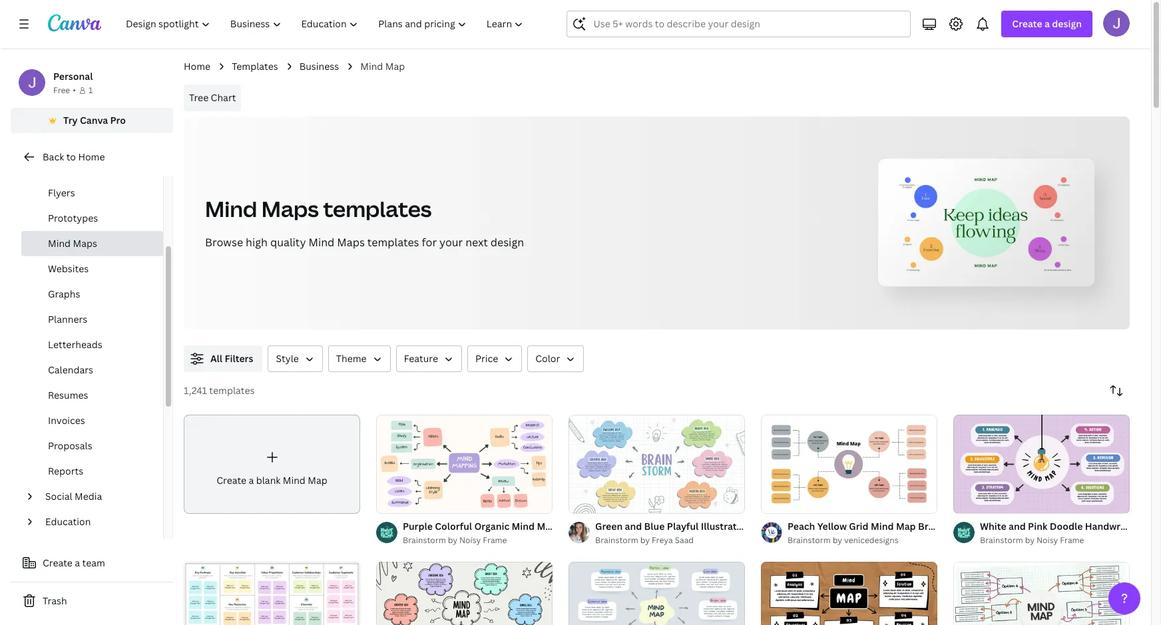 Task type: locate. For each thing, give the bounding box(es) containing it.
mind
[[361, 60, 383, 73], [205, 195, 257, 223], [309, 235, 335, 250], [48, 237, 71, 250], [283, 474, 306, 487], [512, 521, 535, 533], [753, 521, 776, 533], [871, 521, 894, 533]]

0 vertical spatial a
[[1045, 17, 1051, 30]]

maps down mind maps templates
[[337, 235, 365, 250]]

browse high quality mind maps templates for your next design
[[205, 235, 524, 250]]

by
[[448, 535, 458, 547], [641, 535, 650, 547], [833, 535, 843, 547], [1026, 535, 1035, 547]]

1 horizontal spatial and
[[1009, 521, 1026, 533]]

yellow
[[818, 521, 847, 533]]

by down blue
[[641, 535, 650, 547]]

and inside 'green and blue playful illustrative mind map brainstorm by freya saad'
[[625, 521, 642, 533]]

proposals link
[[21, 434, 163, 459]]

color button
[[528, 346, 584, 372]]

try canva pro button
[[11, 108, 173, 133]]

a for design
[[1045, 17, 1051, 30]]

templates left the for
[[368, 235, 419, 250]]

map inside purple colorful organic mind map brainstorm brainstorm by noisy frame
[[537, 521, 557, 533]]

to
[[66, 151, 76, 163]]

2 and from the left
[[1009, 521, 1026, 533]]

home
[[184, 60, 211, 73], [78, 151, 105, 163]]

create a blank mind map element
[[184, 415, 360, 514]]

planners
[[48, 313, 87, 326]]

1 vertical spatial design
[[491, 235, 524, 250]]

by down colorful
[[448, 535, 458, 547]]

design right the next
[[491, 235, 524, 250]]

browse
[[205, 235, 243, 250]]

•
[[73, 85, 76, 96]]

brainstorm by noisy frame link down doodle
[[981, 535, 1131, 548]]

reports
[[48, 465, 83, 478]]

frame down organic at the left of the page
[[483, 535, 507, 547]]

1 horizontal spatial home
[[184, 60, 211, 73]]

1 vertical spatial business
[[48, 161, 88, 174]]

0 vertical spatial business
[[300, 60, 339, 73]]

1,241
[[184, 384, 207, 397]]

create inside dropdown button
[[1013, 17, 1043, 30]]

None search field
[[567, 11, 912, 37]]

prototypes
[[48, 212, 98, 225]]

0 horizontal spatial maps
[[73, 237, 97, 250]]

0 horizontal spatial design
[[491, 235, 524, 250]]

1 noisy from the left
[[460, 535, 481, 547]]

trash
[[43, 595, 67, 608]]

1 horizontal spatial brainstorm by noisy frame link
[[981, 535, 1131, 548]]

green and blue playful illustrative mind map image
[[569, 415, 745, 514]]

2 vertical spatial create
[[43, 557, 73, 570]]

filters
[[225, 352, 253, 365]]

by inside peach yellow grid mind map brainstorm brainstorm by venicedesigns
[[833, 535, 843, 547]]

0 vertical spatial create
[[1013, 17, 1043, 30]]

tree
[[189, 91, 209, 104]]

style button
[[268, 346, 323, 372]]

green and blue playful illustrative mind map brainstorm by freya saad
[[596, 521, 798, 547]]

map inside peach yellow grid mind map brainstorm brainstorm by venicedesigns
[[897, 521, 916, 533]]

design left 'jacob simon' image
[[1053, 17, 1083, 30]]

brainstorm by noisy frame link down organic at the left of the page
[[403, 535, 553, 548]]

white and pink doodle handwritten mind map brainstorm image
[[954, 415, 1131, 514]]

design
[[1053, 17, 1083, 30], [491, 235, 524, 250]]

3 by from the left
[[833, 535, 843, 547]]

back
[[43, 151, 64, 163]]

maps up quality
[[262, 195, 319, 223]]

1 vertical spatial home
[[78, 151, 105, 163]]

mind right organic at the left of the page
[[512, 521, 535, 533]]

letterheads
[[48, 338, 102, 351]]

a inside button
[[75, 557, 80, 570]]

mind up venicedesigns
[[871, 521, 894, 533]]

templates up browse high quality mind maps templates for your next design
[[323, 195, 432, 223]]

by for purple
[[448, 535, 458, 547]]

business inside "link"
[[48, 161, 88, 174]]

frame inside white and pink doodle handwritten min brainstorm by noisy frame
[[1061, 535, 1085, 547]]

noisy down pink
[[1037, 535, 1059, 547]]

1
[[89, 85, 93, 96]]

map for purple colorful organic mind map brainstorm brainstorm by noisy frame
[[537, 521, 557, 533]]

0 horizontal spatial a
[[75, 557, 80, 570]]

a
[[1045, 17, 1051, 30], [249, 474, 254, 487], [75, 557, 80, 570]]

frame down white and pink doodle handwritten min link
[[1061, 535, 1085, 547]]

education
[[45, 516, 91, 528]]

0 horizontal spatial business
[[48, 161, 88, 174]]

by down yellow
[[833, 535, 843, 547]]

0 vertical spatial home
[[184, 60, 211, 73]]

business link
[[300, 59, 339, 74]]

1 by from the left
[[448, 535, 458, 547]]

0 horizontal spatial brainstorm by noisy frame link
[[403, 535, 553, 548]]

2 horizontal spatial a
[[1045, 17, 1051, 30]]

mind up browse
[[205, 195, 257, 223]]

websites
[[48, 262, 89, 275]]

pink
[[1029, 521, 1048, 533]]

all filters button
[[184, 346, 263, 372]]

social media
[[45, 490, 102, 503]]

calendars link
[[21, 358, 163, 383]]

1 horizontal spatial business
[[300, 60, 339, 73]]

map
[[386, 60, 405, 73], [308, 474, 328, 487], [537, 521, 557, 533], [778, 521, 798, 533], [897, 521, 916, 533]]

2 brainstorm by noisy frame link from the left
[[981, 535, 1131, 548]]

4 by from the left
[[1026, 535, 1035, 547]]

for
[[422, 235, 437, 250]]

doodle handwritten mind map brainstorm image
[[954, 562, 1131, 626]]

2 frame from the left
[[1061, 535, 1085, 547]]

Search search field
[[594, 11, 903, 37]]

1 brainstorm by noisy frame link from the left
[[403, 535, 553, 548]]

prototypes link
[[21, 206, 163, 231]]

0 vertical spatial design
[[1053, 17, 1083, 30]]

mind maps templates image
[[846, 117, 1131, 330], [885, 166, 1088, 280]]

noisy inside white and pink doodle handwritten min brainstorm by noisy frame
[[1037, 535, 1059, 547]]

by inside purple colorful organic mind map brainstorm brainstorm by noisy frame
[[448, 535, 458, 547]]

by inside white and pink doodle handwritten min brainstorm by noisy frame
[[1026, 535, 1035, 547]]

peach yellow grid mind map brainstorm image
[[761, 415, 938, 514]]

map for create a blank mind map
[[308, 474, 328, 487]]

handwritten
[[1086, 521, 1143, 533]]

and inside white and pink doodle handwritten min brainstorm by noisy frame
[[1009, 521, 1026, 533]]

0 horizontal spatial noisy
[[460, 535, 481, 547]]

0 horizontal spatial frame
[[483, 535, 507, 547]]

1 and from the left
[[625, 521, 642, 533]]

1 horizontal spatial a
[[249, 474, 254, 487]]

noisy
[[460, 535, 481, 547], [1037, 535, 1059, 547]]

brainstorm by freya saad link
[[596, 535, 745, 548]]

peach yellow grid mind map brainstorm brainstorm by venicedesigns
[[788, 521, 970, 547]]

business
[[300, 60, 339, 73], [48, 161, 88, 174]]

1 horizontal spatial noisy
[[1037, 535, 1059, 547]]

1 horizontal spatial create
[[217, 474, 247, 487]]

create a blank mind map
[[217, 474, 328, 487]]

mind maps
[[48, 237, 97, 250]]

by down pink
[[1026, 535, 1035, 547]]

2 vertical spatial a
[[75, 557, 80, 570]]

0 horizontal spatial home
[[78, 151, 105, 163]]

white
[[981, 521, 1007, 533]]

purple
[[403, 521, 433, 533]]

0 horizontal spatial and
[[625, 521, 642, 533]]

frame inside purple colorful organic mind map brainstorm brainstorm by noisy frame
[[483, 535, 507, 547]]

frame
[[483, 535, 507, 547], [1061, 535, 1085, 547]]

Sort by button
[[1104, 378, 1131, 404]]

peach
[[788, 521, 816, 533]]

noisy down colorful
[[460, 535, 481, 547]]

create inside button
[[43, 557, 73, 570]]

1 frame from the left
[[483, 535, 507, 547]]

maps down prototypes link
[[73, 237, 97, 250]]

and left pink
[[1009, 521, 1026, 533]]

personal
[[53, 70, 93, 83]]

brainstorm
[[559, 521, 610, 533], [919, 521, 970, 533], [403, 535, 446, 547], [596, 535, 639, 547], [788, 535, 831, 547], [981, 535, 1024, 547]]

1 horizontal spatial frame
[[1061, 535, 1085, 547]]

1,241 templates
[[184, 384, 255, 397]]

2 horizontal spatial create
[[1013, 17, 1043, 30]]

2 by from the left
[[641, 535, 650, 547]]

mind left peach
[[753, 521, 776, 533]]

2 vertical spatial templates
[[209, 384, 255, 397]]

and
[[625, 521, 642, 533], [1009, 521, 1026, 533]]

mind inside 'green and blue playful illustrative mind map brainstorm by freya saad'
[[753, 521, 776, 533]]

proposals
[[48, 440, 92, 452]]

map inside 'green and blue playful illustrative mind map brainstorm by freya saad'
[[778, 521, 798, 533]]

mind up websites
[[48, 237, 71, 250]]

templates down all filters
[[209, 384, 255, 397]]

brainstorm by noisy frame link for pink
[[981, 535, 1131, 548]]

create a design
[[1013, 17, 1083, 30]]

a inside dropdown button
[[1045, 17, 1051, 30]]

color
[[536, 352, 560, 365]]

organic
[[475, 521, 510, 533]]

noisy inside purple colorful organic mind map brainstorm brainstorm by noisy frame
[[460, 535, 481, 547]]

cream cute illustrative mind map brainstorm image
[[376, 562, 553, 626]]

free •
[[53, 85, 76, 96]]

feature button
[[396, 346, 462, 372]]

websites link
[[21, 256, 163, 282]]

2 noisy from the left
[[1037, 535, 1059, 547]]

and left blue
[[625, 521, 642, 533]]

0 horizontal spatial create
[[43, 557, 73, 570]]

1 horizontal spatial maps
[[262, 195, 319, 223]]

maps for mind maps
[[73, 237, 97, 250]]

quality
[[270, 235, 306, 250]]

a for team
[[75, 557, 80, 570]]

invoices
[[48, 414, 85, 427]]

1 vertical spatial create
[[217, 474, 247, 487]]

create for create a blank mind map
[[217, 474, 247, 487]]

mind right quality
[[309, 235, 335, 250]]

1 vertical spatial a
[[249, 474, 254, 487]]

graphs link
[[21, 282, 163, 307]]

design inside dropdown button
[[1053, 17, 1083, 30]]

mind right blank
[[283, 474, 306, 487]]

business cards
[[48, 161, 116, 174]]

cards
[[90, 161, 116, 174]]

home inside back to home link
[[78, 151, 105, 163]]

brainstorm inside white and pink doodle handwritten min brainstorm by noisy frame
[[981, 535, 1024, 547]]

blank
[[256, 474, 281, 487]]

maps for mind maps templates
[[262, 195, 319, 223]]

frame for mind
[[483, 535, 507, 547]]

1 horizontal spatial design
[[1053, 17, 1083, 30]]

brown and white doodle mind map brainstorm image
[[761, 562, 938, 626]]

create for create a design
[[1013, 17, 1043, 30]]

and for green
[[625, 521, 642, 533]]



Task type: describe. For each thing, give the bounding box(es) containing it.
blue
[[645, 521, 665, 533]]

trash link
[[11, 588, 173, 615]]

green
[[596, 521, 623, 533]]

price button
[[468, 346, 522, 372]]

chart
[[211, 91, 236, 104]]

mind maps templates
[[205, 195, 432, 223]]

brainstorm by venicedesigns link
[[788, 535, 938, 548]]

purple colorful organic mind map brainstorm link
[[403, 520, 610, 535]]

try
[[63, 114, 78, 127]]

business for business cards
[[48, 161, 88, 174]]

brainstorm inside 'green and blue playful illustrative mind map brainstorm by freya saad'
[[596, 535, 639, 547]]

0 vertical spatial templates
[[323, 195, 432, 223]]

mind inside peach yellow grid mind map brainstorm brainstorm by venicedesigns
[[871, 521, 894, 533]]

price
[[476, 352, 498, 365]]

theme button
[[328, 346, 391, 372]]

high
[[246, 235, 268, 250]]

create a team
[[43, 557, 105, 570]]

white and pink doodle handwritten min link
[[981, 520, 1162, 535]]

theme
[[336, 352, 367, 365]]

graphs
[[48, 288, 80, 300]]

business cards link
[[21, 155, 163, 181]]

noisy for organic
[[460, 535, 481, 547]]

all filters
[[211, 352, 253, 365]]

white and pink doodle handwritten min brainstorm by noisy frame
[[981, 521, 1162, 547]]

templates
[[232, 60, 278, 73]]

by for white
[[1026, 535, 1035, 547]]

1 vertical spatial templates
[[368, 235, 419, 250]]

brainstorm by noisy frame link for organic
[[403, 535, 553, 548]]

venicedesigns
[[845, 535, 899, 547]]

2 horizontal spatial maps
[[337, 235, 365, 250]]

grid
[[850, 521, 869, 533]]

peach yellow grid mind map brainstorm link
[[788, 520, 970, 535]]

next
[[466, 235, 488, 250]]

letterheads link
[[21, 332, 163, 358]]

doodle
[[1050, 521, 1083, 533]]

your
[[440, 235, 463, 250]]

home link
[[184, 59, 211, 74]]

reports link
[[21, 459, 163, 484]]

frame for doodle
[[1061, 535, 1085, 547]]

colorful business model canvas strategic planning brainstorm image
[[184, 562, 360, 626]]

create a blank mind map link
[[184, 415, 360, 514]]

green and blue playful illustrative mind map link
[[596, 520, 798, 535]]

mind map
[[361, 60, 405, 73]]

planners link
[[21, 307, 163, 332]]

blue and grey illustrative creative mind map image
[[569, 562, 745, 626]]

team
[[82, 557, 105, 570]]

social media link
[[40, 484, 155, 510]]

noisy for pink
[[1037, 535, 1059, 547]]

education link
[[40, 510, 155, 535]]

min
[[1145, 521, 1162, 533]]

jacob simon image
[[1104, 10, 1131, 37]]

purple colorful organic mind map brainstorm image
[[376, 415, 553, 514]]

create a team button
[[11, 550, 173, 577]]

invoices link
[[21, 408, 163, 434]]

free
[[53, 85, 70, 96]]

pro
[[110, 114, 126, 127]]

colorful
[[435, 521, 472, 533]]

create a design button
[[1002, 11, 1093, 37]]

and for white
[[1009, 521, 1026, 533]]

mind right "business" link
[[361, 60, 383, 73]]

all
[[211, 352, 223, 365]]

purple colorful organic mind map brainstorm brainstorm by noisy frame
[[403, 521, 610, 547]]

back to home link
[[11, 144, 173, 171]]

tree chart
[[189, 91, 236, 104]]

templates link
[[232, 59, 278, 74]]

by inside 'green and blue playful illustrative mind map brainstorm by freya saad'
[[641, 535, 650, 547]]

canva
[[80, 114, 108, 127]]

create for create a team
[[43, 557, 73, 570]]

map for peach yellow grid mind map brainstorm brainstorm by venicedesigns
[[897, 521, 916, 533]]

business for business
[[300, 60, 339, 73]]

back to home
[[43, 151, 105, 163]]

resumes
[[48, 389, 88, 402]]

calendars
[[48, 364, 93, 376]]

style
[[276, 352, 299, 365]]

illustrative
[[701, 521, 751, 533]]

by for peach
[[833, 535, 843, 547]]

media
[[75, 490, 102, 503]]

feature
[[404, 352, 438, 365]]

top level navigation element
[[117, 11, 535, 37]]

freya
[[652, 535, 673, 547]]

a for blank
[[249, 474, 254, 487]]

mind inside purple colorful organic mind map brainstorm brainstorm by noisy frame
[[512, 521, 535, 533]]

resumes link
[[21, 383, 163, 408]]

tree chart link
[[184, 85, 241, 111]]

flyers
[[48, 187, 75, 199]]



Task type: vqa. For each thing, say whether or not it's contained in the screenshot.
THE TEMPLATES in With designers and freelancers focusing on the big projects, there's often no time to create daily social posts or individual presentations. With Canva, anyone on your team can create on- brand content with easy-to-use design templates for social media or branded presentations, reducing design bottlenecks and speeding up the creative process.
no



